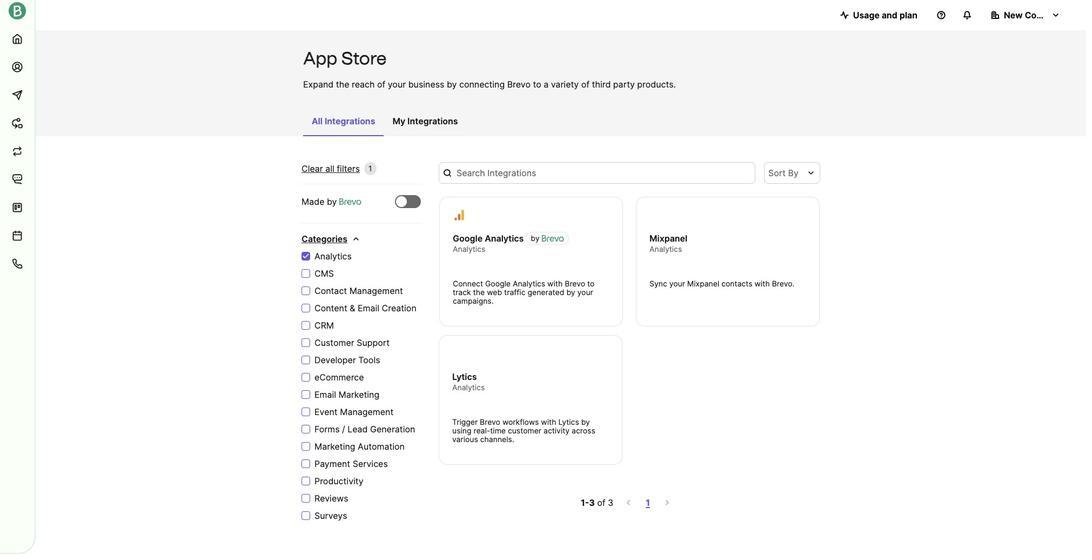 Task type: locate. For each thing, give the bounding box(es) containing it.
generated
[[528, 288, 565, 297]]

brevo
[[507, 79, 531, 90], [565, 279, 585, 288], [480, 417, 500, 426]]

categories
[[302, 233, 348, 244]]

to right the generated
[[588, 279, 595, 288]]

across
[[572, 426, 595, 435]]

0 horizontal spatial lytics
[[452, 371, 477, 382]]

1 right 1-3 of 3
[[646, 497, 650, 508]]

analytics inside connect google analytics with brevo to track the web traffic generated by your campaigns.
[[513, 279, 545, 288]]

of left third
[[581, 79, 590, 90]]

content
[[315, 303, 347, 313]]

with
[[548, 279, 563, 288], [755, 279, 770, 288], [541, 417, 556, 426]]

marketing automation
[[315, 441, 405, 452]]

all integrations link
[[303, 110, 384, 136]]

services
[[353, 458, 388, 469]]

analytics
[[485, 233, 524, 244], [453, 244, 485, 253], [650, 244, 682, 253], [315, 251, 352, 262], [513, 279, 545, 288], [452, 383, 485, 392]]

1 horizontal spatial your
[[578, 288, 593, 297]]

2 3 from the left
[[608, 497, 614, 508]]

0 horizontal spatial integrations
[[325, 116, 375, 126]]

management up content & email creation
[[349, 285, 403, 296]]

0 vertical spatial lytics
[[452, 371, 477, 382]]

traffic
[[504, 288, 526, 297]]

contact management
[[315, 285, 403, 296]]

0 vertical spatial mixpanel
[[650, 233, 688, 244]]

0 vertical spatial email
[[358, 303, 379, 313]]

integrations
[[325, 116, 375, 126], [408, 116, 458, 126]]

0 vertical spatial management
[[349, 285, 403, 296]]

marketing up "event management"
[[339, 389, 380, 400]]

mixpanel up sync
[[650, 233, 688, 244]]

email marketing
[[315, 389, 380, 400]]

with inside connect google analytics with brevo to track the web traffic generated by your campaigns.
[[548, 279, 563, 288]]

the left reach
[[336, 79, 349, 90]]

to inside connect google analytics with brevo to track the web traffic generated by your campaigns.
[[588, 279, 595, 288]]

3
[[589, 497, 595, 508], [608, 497, 614, 508]]

real-
[[474, 426, 490, 435]]

your
[[388, 79, 406, 90], [669, 279, 685, 288], [578, 288, 593, 297]]

2 horizontal spatial brevo
[[565, 279, 585, 288]]

a
[[544, 79, 549, 90]]

1
[[369, 164, 372, 173], [646, 497, 650, 508]]

1 vertical spatial email
[[315, 389, 336, 400]]

0 vertical spatial 1
[[369, 164, 372, 173]]

usage and plan
[[853, 10, 918, 21]]

and
[[882, 10, 898, 21]]

tab list
[[303, 110, 467, 136]]

by inside trigger brevo workflows with lytics by using real-time customer activity across various channels.
[[581, 417, 590, 426]]

0 horizontal spatial the
[[336, 79, 349, 90]]

party
[[613, 79, 635, 90]]

of right 1-
[[597, 497, 606, 508]]

management for contact management
[[349, 285, 403, 296]]

1 horizontal spatial integrations
[[408, 116, 458, 126]]

0 horizontal spatial google
[[453, 233, 483, 244]]

1 vertical spatial management
[[340, 406, 394, 417]]

usage and plan button
[[832, 4, 926, 26]]

connecting
[[459, 79, 505, 90]]

marketing up payment
[[315, 441, 355, 452]]

time
[[490, 426, 506, 435]]

your left business
[[388, 79, 406, 90]]

1 horizontal spatial 3
[[608, 497, 614, 508]]

google analytics
[[453, 233, 524, 244]]

0 vertical spatial brevo
[[507, 79, 531, 90]]

with inside trigger brevo workflows with lytics by using real-time customer activity across various channels.
[[541, 417, 556, 426]]

0 vertical spatial google
[[453, 233, 483, 244]]

brevo up channels.
[[480, 417, 500, 426]]

various
[[452, 435, 478, 444]]

1 vertical spatial lytics
[[559, 417, 579, 426]]

0 horizontal spatial your
[[388, 79, 406, 90]]

2 integrations from the left
[[408, 116, 458, 126]]

email right &
[[358, 303, 379, 313]]

with right 'traffic'
[[548, 279, 563, 288]]

plan
[[900, 10, 918, 21]]

expand
[[303, 79, 334, 90]]

google right connect
[[485, 279, 511, 288]]

1 button
[[644, 495, 652, 510]]

email up the 'event'
[[315, 389, 336, 400]]

with right workflows at left bottom
[[541, 417, 556, 426]]

marketing
[[339, 389, 380, 400], [315, 441, 355, 452]]

of right reach
[[377, 79, 386, 90]]

usage
[[853, 10, 880, 21]]

lytics
[[452, 371, 477, 382], [559, 417, 579, 426]]

1 vertical spatial 1
[[646, 497, 650, 508]]

lytics right customer at the left bottom
[[559, 417, 579, 426]]

1 vertical spatial google
[[485, 279, 511, 288]]

your right the generated
[[578, 288, 593, 297]]

None checkbox
[[395, 195, 421, 208]]

google analytics logo image
[[453, 209, 465, 221]]

1 vertical spatial to
[[588, 279, 595, 288]]

connect
[[453, 279, 483, 288]]

with for trigger brevo workflows with lytics by using real-time customer activity across various channels.
[[541, 417, 556, 426]]

1 horizontal spatial 1
[[646, 497, 650, 508]]

1 vertical spatial the
[[473, 288, 485, 297]]

0 horizontal spatial 3
[[589, 497, 595, 508]]

1 integrations from the left
[[325, 116, 375, 126]]

event
[[315, 406, 338, 417]]

1 horizontal spatial the
[[473, 288, 485, 297]]

by right made
[[327, 196, 337, 207]]

of
[[377, 79, 386, 90], [581, 79, 590, 90], [597, 497, 606, 508]]

business
[[408, 79, 445, 90]]

app store
[[303, 48, 387, 69]]

your right sync
[[669, 279, 685, 288]]

0 horizontal spatial to
[[533, 79, 541, 90]]

variety
[[551, 79, 579, 90]]

made by
[[302, 196, 339, 207]]

sort
[[769, 168, 786, 178]]

2 vertical spatial brevo
[[480, 417, 500, 426]]

brevo right the generated
[[565, 279, 585, 288]]

integrations right all
[[325, 116, 375, 126]]

sync
[[650, 279, 667, 288]]

0 vertical spatial to
[[533, 79, 541, 90]]

0 vertical spatial the
[[336, 79, 349, 90]]

1 horizontal spatial google
[[485, 279, 511, 288]]

1 right filters
[[369, 164, 372, 173]]

to
[[533, 79, 541, 90], [588, 279, 595, 288]]

1 horizontal spatial of
[[581, 79, 590, 90]]

google inside connect google analytics with brevo to track the web traffic generated by your campaigns.
[[485, 279, 511, 288]]

event management
[[315, 406, 394, 417]]

1 vertical spatial marketing
[[315, 441, 355, 452]]

crm
[[315, 320, 334, 331]]

1 vertical spatial brevo
[[565, 279, 585, 288]]

tab list containing all integrations
[[303, 110, 467, 136]]

lytics inside lytics analytics
[[452, 371, 477, 382]]

Search Integrations search field
[[439, 162, 756, 184]]

payment services
[[315, 458, 388, 469]]

0 horizontal spatial brevo
[[480, 417, 500, 426]]

customer
[[315, 337, 354, 348]]

1 3 from the left
[[589, 497, 595, 508]]

mixpanel left contacts
[[687, 279, 720, 288]]

lytics inside trigger brevo workflows with lytics by using real-time customer activity across various channels.
[[559, 417, 579, 426]]

new company button
[[983, 4, 1069, 26]]

content & email creation
[[315, 303, 417, 313]]

customer support
[[315, 337, 390, 348]]

lytics up trigger
[[452, 371, 477, 382]]

0 horizontal spatial email
[[315, 389, 336, 400]]

to left a
[[533, 79, 541, 90]]

by right activity
[[581, 417, 590, 426]]

the left web
[[473, 288, 485, 297]]

by right the generated
[[567, 288, 575, 297]]

clear
[[302, 163, 323, 174]]

management
[[349, 285, 403, 296], [340, 406, 394, 417]]

integrations right 'my'
[[408, 116, 458, 126]]

integrations for my integrations
[[408, 116, 458, 126]]

new company
[[1004, 10, 1065, 21]]

mixpanel analytics
[[650, 233, 688, 253]]

1-
[[581, 497, 589, 508]]

the
[[336, 79, 349, 90], [473, 288, 485, 297]]

1 horizontal spatial to
[[588, 279, 595, 288]]

management up forms / lead generation
[[340, 406, 394, 417]]

1-3 of 3
[[581, 497, 614, 508]]

with for connect google analytics with brevo to track the web traffic generated by your campaigns.
[[548, 279, 563, 288]]

brevo left a
[[507, 79, 531, 90]]

google down google analytics logo
[[453, 233, 483, 244]]

1 horizontal spatial lytics
[[559, 417, 579, 426]]



Task type: describe. For each thing, give the bounding box(es) containing it.
surveys
[[315, 510, 347, 521]]

forms
[[315, 424, 340, 435]]

&
[[350, 303, 355, 313]]

track
[[453, 288, 471, 297]]

trigger
[[452, 417, 478, 426]]

0 horizontal spatial of
[[377, 79, 386, 90]]

ecommerce
[[315, 372, 364, 383]]

campaigns.
[[453, 296, 494, 305]]

company
[[1025, 10, 1065, 21]]

trigger brevo workflows with lytics by using real-time customer activity across various channels.
[[452, 417, 595, 444]]

made
[[302, 196, 325, 207]]

integrations for all integrations
[[325, 116, 375, 126]]

with left the brevo.
[[755, 279, 770, 288]]

/
[[342, 424, 345, 435]]

by inside connect google analytics with brevo to track the web traffic generated by your campaigns.
[[567, 288, 575, 297]]

all
[[325, 163, 334, 174]]

productivity
[[315, 476, 364, 486]]

1 horizontal spatial brevo
[[507, 79, 531, 90]]

2 horizontal spatial your
[[669, 279, 685, 288]]

products.
[[637, 79, 676, 90]]

the inside connect google analytics with brevo to track the web traffic generated by your campaigns.
[[473, 288, 485, 297]]

by
[[788, 168, 799, 178]]

new
[[1004, 10, 1023, 21]]

0 horizontal spatial 1
[[369, 164, 372, 173]]

my integrations link
[[384, 110, 467, 135]]

brevo inside connect google analytics with brevo to track the web traffic generated by your campaigns.
[[565, 279, 585, 288]]

my integrations
[[393, 116, 458, 126]]

your inside connect google analytics with brevo to track the web traffic generated by your campaigns.
[[578, 288, 593, 297]]

web
[[487, 288, 502, 297]]

creation
[[382, 303, 417, 313]]

customer
[[508, 426, 542, 435]]

workflows
[[503, 417, 539, 426]]

sync your mixpanel contacts with brevo.
[[650, 279, 795, 288]]

1 horizontal spatial email
[[358, 303, 379, 313]]

developer
[[315, 355, 356, 365]]

contacts
[[722, 279, 753, 288]]

all
[[312, 116, 323, 126]]

app
[[303, 48, 338, 69]]

store
[[341, 48, 387, 69]]

forms / lead generation
[[315, 424, 415, 435]]

lead
[[348, 424, 368, 435]]

cms
[[315, 268, 334, 279]]

third
[[592, 79, 611, 90]]

lytics analytics
[[452, 371, 485, 392]]

0 vertical spatial marketing
[[339, 389, 380, 400]]

support
[[357, 337, 390, 348]]

clear all filters
[[302, 163, 360, 174]]

brevo inside trigger brevo workflows with lytics by using real-time customer activity across various channels.
[[480, 417, 500, 426]]

tools
[[359, 355, 380, 365]]

clear all filters link
[[302, 162, 360, 175]]

analytics inside mixpanel analytics
[[650, 244, 682, 253]]

developer tools
[[315, 355, 380, 365]]

automation
[[358, 441, 405, 452]]

expand the reach of your business by connecting brevo to a variety of third party products.
[[303, 79, 676, 90]]

contact
[[315, 285, 347, 296]]

filters
[[337, 163, 360, 174]]

by right google analytics at the left top
[[531, 233, 540, 243]]

sort by
[[769, 168, 799, 178]]

2 horizontal spatial of
[[597, 497, 606, 508]]

brevo.
[[772, 279, 795, 288]]

using
[[452, 426, 472, 435]]

payment
[[315, 458, 350, 469]]

management for event management
[[340, 406, 394, 417]]

reach
[[352, 79, 375, 90]]

reviews
[[315, 493, 348, 504]]

connect google analytics with brevo to track the web traffic generated by your campaigns.
[[453, 279, 595, 305]]

categories link
[[302, 232, 361, 245]]

generation
[[370, 424, 415, 435]]

channels.
[[480, 435, 514, 444]]

sort by button
[[764, 162, 820, 184]]

activity
[[544, 426, 570, 435]]

by right business
[[447, 79, 457, 90]]

all integrations
[[312, 116, 375, 126]]

1 inside button
[[646, 497, 650, 508]]

1 vertical spatial mixpanel
[[687, 279, 720, 288]]

my
[[393, 116, 405, 126]]



Task type: vqa. For each thing, say whether or not it's contained in the screenshot.
eCommerce
yes



